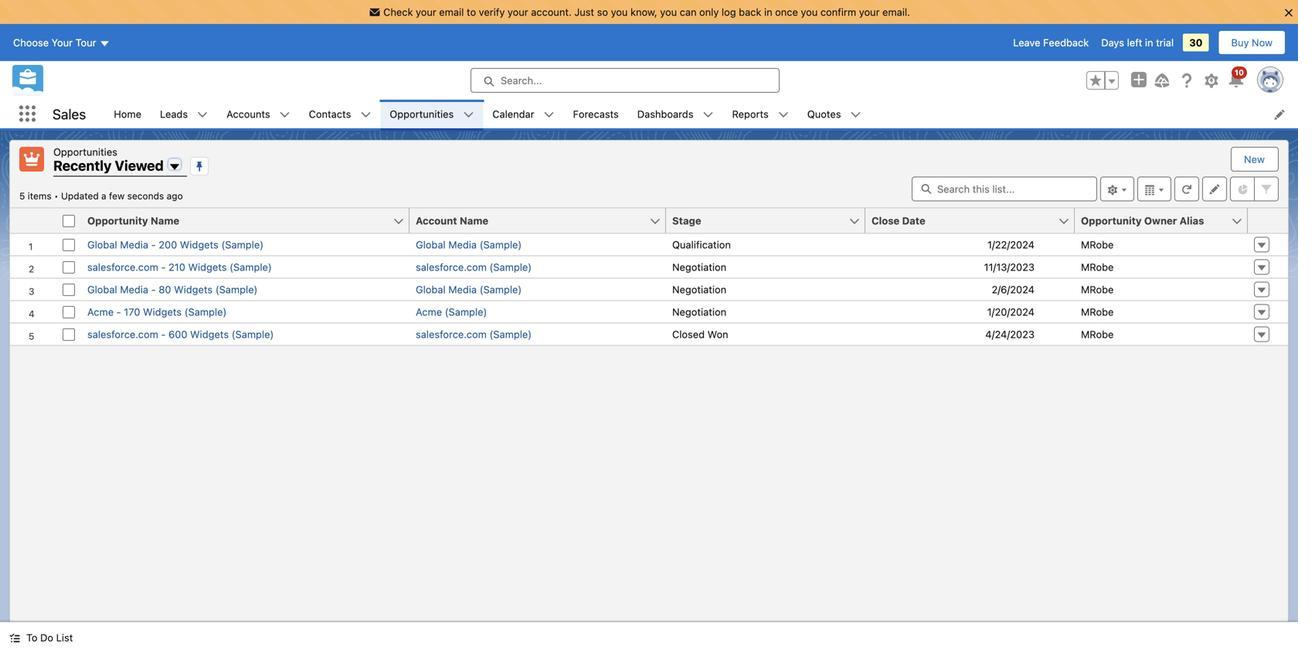 Task type: vqa. For each thing, say whether or not it's contained in the screenshot.
Total Price button
no



Task type: describe. For each thing, give the bounding box(es) containing it.
contacts
[[309, 108, 351, 120]]

salesforce.com down 170
[[87, 328, 158, 340]]

leave feedback
[[1013, 37, 1089, 48]]

account name button
[[410, 208, 649, 233]]

to do list
[[26, 632, 73, 643]]

search...
[[501, 75, 542, 86]]

2 you from the left
[[660, 6, 677, 18]]

recently viewed|opportunities|list view element
[[9, 140, 1289, 622]]

leads
[[160, 108, 188, 120]]

•
[[54, 190, 58, 201]]

can
[[680, 6, 697, 18]]

4/24/2023
[[986, 328, 1035, 340]]

accounts link
[[217, 100, 280, 128]]

200
[[159, 239, 177, 250]]

salesforce.com - 600 widgets (sample)
[[87, 328, 274, 340]]

few
[[109, 190, 125, 201]]

5
[[19, 190, 25, 201]]

text default image inside to do list button
[[9, 633, 20, 643]]

widgets for 170
[[143, 306, 182, 318]]

opportunities image
[[19, 147, 44, 172]]

1 your from the left
[[416, 6, 436, 18]]

- left the 80
[[151, 284, 156, 295]]

acme - 170 widgets (sample)
[[87, 306, 227, 318]]

left
[[1127, 37, 1143, 48]]

0 horizontal spatial opportunities
[[53, 146, 117, 158]]

action element
[[1248, 208, 1288, 234]]

opportunity name
[[87, 215, 179, 226]]

sales
[[53, 106, 86, 122]]

list
[[56, 632, 73, 643]]

so
[[597, 6, 608, 18]]

home
[[114, 108, 141, 120]]

stage button
[[666, 208, 849, 233]]

text default image for quotes
[[850, 109, 861, 120]]

dashboards link
[[628, 100, 703, 128]]

closed
[[672, 328, 705, 340]]

- for 600
[[161, 328, 166, 340]]

widgets down salesforce.com - 210 widgets (sample) on the left top of page
[[174, 284, 213, 295]]

global up acme - 170 widgets (sample) link on the top of the page
[[87, 284, 117, 295]]

salesforce.com up the 'acme (sample)' link
[[416, 261, 487, 273]]

leave feedback link
[[1013, 37, 1089, 48]]

calendar link
[[483, 100, 544, 128]]

name for account name
[[460, 215, 489, 226]]

none search field inside recently viewed|opportunities|list view element
[[912, 177, 1097, 201]]

leads list item
[[151, 100, 217, 128]]

11/13/2023
[[984, 261, 1035, 273]]

once
[[775, 6, 798, 18]]

recently viewed status
[[19, 190, 61, 201]]

mrobe for 4/24/2023
[[1081, 328, 1114, 340]]

media up the 'acme (sample)' link
[[448, 284, 477, 295]]

back
[[739, 6, 762, 18]]

updated
[[61, 190, 99, 201]]

do
[[40, 632, 53, 643]]

a
[[101, 190, 106, 201]]

to
[[467, 6, 476, 18]]

choose your tour button
[[12, 30, 111, 55]]

accounts
[[227, 108, 270, 120]]

global media (sample) for qualification
[[416, 239, 522, 250]]

2 your from the left
[[508, 6, 528, 18]]

reports link
[[723, 100, 778, 128]]

choose your tour
[[13, 37, 96, 48]]

salesforce.com (sample) for negotiation
[[416, 261, 532, 273]]

text default image for dashboards
[[703, 109, 714, 120]]

to do list button
[[0, 622, 82, 653]]

forecasts link
[[564, 100, 628, 128]]

forecasts
[[573, 108, 619, 120]]

item number image
[[10, 208, 56, 233]]

buy now button
[[1218, 30, 1286, 55]]

viewed
[[115, 157, 164, 174]]

quotes list item
[[798, 100, 871, 128]]

opportunity name element
[[81, 208, 419, 234]]

stage element
[[666, 208, 875, 234]]

stage
[[672, 215, 701, 226]]

negotiation for global media (sample)
[[672, 284, 727, 295]]

acme - 170 widgets (sample) link
[[87, 306, 227, 318]]

Search Recently Viewed list view. search field
[[912, 177, 1097, 201]]

items
[[28, 190, 51, 201]]

10 button
[[1227, 67, 1247, 90]]

account.
[[531, 6, 572, 18]]

quotes link
[[798, 100, 850, 128]]

verify
[[479, 6, 505, 18]]

choose
[[13, 37, 49, 48]]

mrobe for 1/20/2024
[[1081, 306, 1114, 318]]

0 vertical spatial in
[[764, 6, 773, 18]]

ago
[[167, 190, 183, 201]]

opportunity owner alias button
[[1075, 208, 1231, 233]]

accounts list item
[[217, 100, 300, 128]]

tour
[[75, 37, 96, 48]]

calendar
[[492, 108, 534, 120]]

to
[[26, 632, 37, 643]]

opportunity owner alias
[[1081, 215, 1204, 226]]

recently viewed grid
[[10, 208, 1288, 346]]

date
[[902, 215, 926, 226]]

calendar list item
[[483, 100, 564, 128]]

global media - 80 widgets (sample)
[[87, 284, 258, 295]]

check
[[383, 6, 413, 18]]

acme (sample)
[[416, 306, 487, 318]]

reports
[[732, 108, 769, 120]]

opportunity name button
[[81, 208, 393, 233]]

global media (sample) for negotiation
[[416, 284, 522, 295]]

new
[[1244, 153, 1265, 165]]

global media - 80 widgets (sample) link
[[87, 284, 258, 295]]

leave
[[1013, 37, 1041, 48]]

email.
[[883, 6, 910, 18]]

contacts link
[[300, 100, 360, 128]]

buy
[[1231, 37, 1249, 48]]

account name element
[[410, 208, 675, 234]]

dashboards list item
[[628, 100, 723, 128]]

media down account name
[[448, 239, 477, 250]]

salesforce.com - 210 widgets (sample)
[[87, 261, 272, 273]]

text default image for reports
[[778, 109, 789, 120]]

seconds
[[127, 190, 164, 201]]



Task type: locate. For each thing, give the bounding box(es) containing it.
acme
[[87, 306, 114, 318], [416, 306, 442, 318]]

1 salesforce.com (sample) link from the top
[[416, 261, 532, 273]]

2 global media (sample) from the top
[[416, 284, 522, 295]]

salesforce.com - 600 widgets (sample) link
[[87, 328, 274, 340]]

4 mrobe from the top
[[1081, 306, 1114, 318]]

acme (sample) link
[[416, 306, 487, 318]]

salesforce.com (sample) link
[[416, 261, 532, 273], [416, 328, 532, 340]]

text default image left reports
[[703, 109, 714, 120]]

opportunity left owner
[[1081, 215, 1142, 226]]

know,
[[631, 6, 657, 18]]

mrobe
[[1081, 239, 1114, 250], [1081, 261, 1114, 273], [1081, 284, 1114, 295], [1081, 306, 1114, 318], [1081, 328, 1114, 340]]

30
[[1189, 37, 1203, 48]]

2 mrobe from the top
[[1081, 261, 1114, 273]]

0 vertical spatial global media (sample) link
[[416, 239, 522, 250]]

0 horizontal spatial opportunity
[[87, 215, 148, 226]]

global media (sample) link down account name
[[416, 239, 522, 250]]

opportunities list item
[[380, 100, 483, 128]]

name inside opportunity name button
[[151, 215, 179, 226]]

1 negotiation from the top
[[672, 261, 727, 273]]

text default image right reports
[[778, 109, 789, 120]]

1 opportunity from the left
[[87, 215, 148, 226]]

your
[[52, 37, 73, 48]]

won
[[708, 328, 728, 340]]

global down opportunity name
[[87, 239, 117, 250]]

buy now
[[1231, 37, 1273, 48]]

text default image right accounts
[[280, 109, 290, 120]]

600
[[169, 328, 187, 340]]

salesforce.com
[[87, 261, 158, 273], [416, 261, 487, 273], [87, 328, 158, 340], [416, 328, 487, 340]]

salesforce.com (sample) link for negotiation
[[416, 261, 532, 273]]

negotiation for acme (sample)
[[672, 306, 727, 318]]

new button
[[1232, 148, 1277, 171]]

you left the can
[[660, 6, 677, 18]]

acme for acme - 170 widgets (sample)
[[87, 306, 114, 318]]

list containing home
[[105, 100, 1298, 128]]

global
[[87, 239, 117, 250], [416, 239, 446, 250], [87, 284, 117, 295], [416, 284, 446, 295]]

opportunity inside button
[[1081, 215, 1142, 226]]

1 horizontal spatial your
[[508, 6, 528, 18]]

close date element
[[866, 208, 1084, 234]]

your left email.
[[859, 6, 880, 18]]

0 vertical spatial opportunities
[[390, 108, 454, 120]]

salesforce.com (sample) up acme (sample)
[[416, 261, 532, 273]]

1 vertical spatial negotiation
[[672, 284, 727, 295]]

text default image right the calendar on the top
[[544, 109, 555, 120]]

global media (sample) link up the 'acme (sample)' link
[[416, 284, 522, 295]]

just
[[574, 6, 594, 18]]

1 vertical spatial salesforce.com (sample)
[[416, 328, 532, 340]]

mrobe for 11/13/2023
[[1081, 261, 1114, 273]]

1 mrobe from the top
[[1081, 239, 1114, 250]]

global media (sample) link
[[416, 239, 522, 250], [416, 284, 522, 295]]

leads link
[[151, 100, 197, 128]]

your right verify
[[508, 6, 528, 18]]

media up 170
[[120, 284, 148, 295]]

widgets right 600
[[190, 328, 229, 340]]

2 global media (sample) link from the top
[[416, 284, 522, 295]]

1 horizontal spatial opportunity
[[1081, 215, 1142, 226]]

3 mrobe from the top
[[1081, 284, 1114, 295]]

1 acme from the left
[[87, 306, 114, 318]]

5 text default image from the left
[[703, 109, 714, 120]]

opportunity for opportunity owner alias
[[1081, 215, 1142, 226]]

1/22/2024
[[988, 239, 1035, 250]]

2 horizontal spatial you
[[801, 6, 818, 18]]

0 vertical spatial salesforce.com (sample)
[[416, 261, 532, 273]]

home link
[[105, 100, 151, 128]]

text default image left the calendar on the top
[[463, 109, 474, 120]]

1 you from the left
[[611, 6, 628, 18]]

contacts list item
[[300, 100, 380, 128]]

text default image
[[197, 109, 208, 120], [9, 633, 20, 643]]

text default image inside quotes list item
[[850, 109, 861, 120]]

salesforce.com (sample) for closed won
[[416, 328, 532, 340]]

widgets for 210
[[188, 261, 227, 273]]

feedback
[[1043, 37, 1089, 48]]

action image
[[1248, 208, 1288, 233]]

reports list item
[[723, 100, 798, 128]]

global media (sample) link for negotiation
[[416, 284, 522, 295]]

salesforce.com down acme (sample)
[[416, 328, 487, 340]]

3 your from the left
[[859, 6, 880, 18]]

5 items • updated a few seconds ago
[[19, 190, 183, 201]]

0 horizontal spatial your
[[416, 6, 436, 18]]

1 horizontal spatial opportunities
[[390, 108, 454, 120]]

cell inside recently viewed grid
[[56, 208, 81, 234]]

global media (sample) down account name
[[416, 239, 522, 250]]

salesforce.com (sample) down acme (sample)
[[416, 328, 532, 340]]

- left 170
[[116, 306, 121, 318]]

recently viewed
[[53, 157, 164, 174]]

search... button
[[471, 68, 780, 93]]

mrobe for 2/6/2024
[[1081, 284, 1114, 295]]

text default image inside 'leads' list item
[[197, 109, 208, 120]]

widgets for 600
[[190, 328, 229, 340]]

text default image for calendar
[[544, 109, 555, 120]]

alias
[[1180, 215, 1204, 226]]

qualification
[[672, 239, 731, 250]]

negotiation
[[672, 261, 727, 273], [672, 284, 727, 295], [672, 306, 727, 318]]

2 vertical spatial negotiation
[[672, 306, 727, 318]]

text default image inside contacts list item
[[360, 109, 371, 120]]

text default image for opportunities
[[463, 109, 474, 120]]

opportunities link
[[380, 100, 463, 128]]

1 vertical spatial salesforce.com (sample) link
[[416, 328, 532, 340]]

global media (sample) link for qualification
[[416, 239, 522, 250]]

2 salesforce.com (sample) from the top
[[416, 328, 532, 340]]

dashboards
[[637, 108, 694, 120]]

1 vertical spatial global media (sample) link
[[416, 284, 522, 295]]

opportunity for opportunity name
[[87, 215, 148, 226]]

text default image inside calendar list item
[[544, 109, 555, 120]]

0 vertical spatial text default image
[[197, 109, 208, 120]]

text default image inside 'reports' list item
[[778, 109, 789, 120]]

1 horizontal spatial text default image
[[197, 109, 208, 120]]

list
[[105, 100, 1298, 128]]

text default image inside opportunities list item
[[463, 109, 474, 120]]

widgets down the 80
[[143, 306, 182, 318]]

mrobe for 1/22/2024
[[1081, 239, 1114, 250]]

1 vertical spatial text default image
[[9, 633, 20, 643]]

account name
[[416, 215, 489, 226]]

1 horizontal spatial name
[[460, 215, 489, 226]]

3 negotiation from the top
[[672, 306, 727, 318]]

salesforce.com (sample) link down acme (sample)
[[416, 328, 532, 340]]

opportunity owner alias element
[[1075, 208, 1257, 234]]

2 text default image from the left
[[360, 109, 371, 120]]

2 negotiation from the top
[[672, 284, 727, 295]]

text default image right "contacts"
[[360, 109, 371, 120]]

confirm
[[821, 6, 856, 18]]

name up 200
[[151, 215, 179, 226]]

negotiation for salesforce.com (sample)
[[672, 261, 727, 273]]

email
[[439, 6, 464, 18]]

name
[[151, 215, 179, 226], [460, 215, 489, 226]]

0 horizontal spatial you
[[611, 6, 628, 18]]

1 horizontal spatial you
[[660, 6, 677, 18]]

cell
[[56, 208, 81, 234]]

text default image inside dashboards list item
[[703, 109, 714, 120]]

2 opportunity from the left
[[1081, 215, 1142, 226]]

group
[[1087, 71, 1119, 90]]

close
[[872, 215, 900, 226]]

global down account
[[416, 239, 446, 250]]

1 vertical spatial in
[[1145, 37, 1153, 48]]

close date
[[872, 215, 926, 226]]

- left 600
[[161, 328, 166, 340]]

salesforce.com (sample) link for closed won
[[416, 328, 532, 340]]

2 acme from the left
[[416, 306, 442, 318]]

in
[[764, 6, 773, 18], [1145, 37, 1153, 48]]

210
[[169, 261, 185, 273]]

5 mrobe from the top
[[1081, 328, 1114, 340]]

- left 200
[[151, 239, 156, 250]]

- for 210
[[161, 261, 166, 273]]

0 vertical spatial global media (sample)
[[416, 239, 522, 250]]

global media - 200 widgets (sample)
[[87, 239, 264, 250]]

10
[[1235, 68, 1244, 77]]

2/6/2024
[[992, 284, 1035, 295]]

salesforce.com - 210 widgets (sample) link
[[87, 261, 272, 273]]

text default image for contacts
[[360, 109, 371, 120]]

log
[[722, 6, 736, 18]]

1 salesforce.com (sample) from the top
[[416, 261, 532, 273]]

1 text default image from the left
[[280, 109, 290, 120]]

opportunities
[[390, 108, 454, 120], [53, 146, 117, 158]]

opportunity inside button
[[87, 215, 148, 226]]

3 you from the left
[[801, 6, 818, 18]]

widgets up salesforce.com - 210 widgets (sample) link
[[180, 239, 219, 250]]

check your email to verify your account. just so you know, you can only log back in once you confirm your email.
[[383, 6, 910, 18]]

0 horizontal spatial name
[[151, 215, 179, 226]]

7 text default image from the left
[[850, 109, 861, 120]]

6 text default image from the left
[[778, 109, 789, 120]]

0 vertical spatial negotiation
[[672, 261, 727, 273]]

name inside account name button
[[460, 215, 489, 226]]

170
[[124, 306, 140, 318]]

2 horizontal spatial your
[[859, 6, 880, 18]]

1 horizontal spatial in
[[1145, 37, 1153, 48]]

text default image right leads
[[197, 109, 208, 120]]

text default image left the to
[[9, 633, 20, 643]]

recently
[[53, 157, 112, 174]]

global media (sample)
[[416, 239, 522, 250], [416, 284, 522, 295]]

0 horizontal spatial text default image
[[9, 633, 20, 643]]

global media - 200 widgets (sample) link
[[87, 239, 264, 250]]

global media (sample) up the 'acme (sample)' link
[[416, 284, 522, 295]]

- left 210
[[161, 261, 166, 273]]

name for opportunity name
[[151, 215, 179, 226]]

opportunities inside list item
[[390, 108, 454, 120]]

1 global media (sample) link from the top
[[416, 239, 522, 250]]

text default image for accounts
[[280, 109, 290, 120]]

your
[[416, 6, 436, 18], [508, 6, 528, 18], [859, 6, 880, 18]]

- for 170
[[116, 306, 121, 318]]

you right 'once'
[[801, 6, 818, 18]]

(sample)
[[221, 239, 264, 250], [480, 239, 522, 250], [230, 261, 272, 273], [490, 261, 532, 273], [215, 284, 258, 295], [480, 284, 522, 295], [184, 306, 227, 318], [445, 306, 487, 318], [232, 328, 274, 340], [490, 328, 532, 340]]

item number element
[[10, 208, 56, 234]]

text default image
[[280, 109, 290, 120], [360, 109, 371, 120], [463, 109, 474, 120], [544, 109, 555, 120], [703, 109, 714, 120], [778, 109, 789, 120], [850, 109, 861, 120]]

acme for acme (sample)
[[416, 306, 442, 318]]

closed won
[[672, 328, 728, 340]]

salesforce.com (sample) link up acme (sample)
[[416, 261, 532, 273]]

1 global media (sample) from the top
[[416, 239, 522, 250]]

text default image inside accounts list item
[[280, 109, 290, 120]]

in right left
[[1145, 37, 1153, 48]]

you right so
[[611, 6, 628, 18]]

you
[[611, 6, 628, 18], [660, 6, 677, 18], [801, 6, 818, 18]]

only
[[699, 6, 719, 18]]

2 name from the left
[[460, 215, 489, 226]]

0 horizontal spatial in
[[764, 6, 773, 18]]

80
[[159, 284, 171, 295]]

4 text default image from the left
[[544, 109, 555, 120]]

None search field
[[912, 177, 1097, 201]]

trial
[[1156, 37, 1174, 48]]

1/20/2024
[[987, 306, 1035, 318]]

media down opportunity name
[[120, 239, 148, 250]]

0 vertical spatial salesforce.com (sample) link
[[416, 261, 532, 273]]

your left email
[[416, 6, 436, 18]]

2 salesforce.com (sample) link from the top
[[416, 328, 532, 340]]

salesforce.com up 170
[[87, 261, 158, 273]]

0 horizontal spatial acme
[[87, 306, 114, 318]]

salesforce.com (sample)
[[416, 261, 532, 273], [416, 328, 532, 340]]

close date button
[[866, 208, 1058, 233]]

1 name from the left
[[151, 215, 179, 226]]

1 horizontal spatial acme
[[416, 306, 442, 318]]

widgets right 210
[[188, 261, 227, 273]]

in right "back" on the top of the page
[[764, 6, 773, 18]]

global up the 'acme (sample)' link
[[416, 284, 446, 295]]

1 vertical spatial opportunities
[[53, 146, 117, 158]]

now
[[1252, 37, 1273, 48]]

1 vertical spatial global media (sample)
[[416, 284, 522, 295]]

widgets
[[180, 239, 219, 250], [188, 261, 227, 273], [174, 284, 213, 295], [143, 306, 182, 318], [190, 328, 229, 340]]

days left in trial
[[1101, 37, 1174, 48]]

3 text default image from the left
[[463, 109, 474, 120]]

text default image right quotes
[[850, 109, 861, 120]]

owner
[[1144, 215, 1177, 226]]

account
[[416, 215, 457, 226]]

name right account
[[460, 215, 489, 226]]

opportunity down the few
[[87, 215, 148, 226]]



